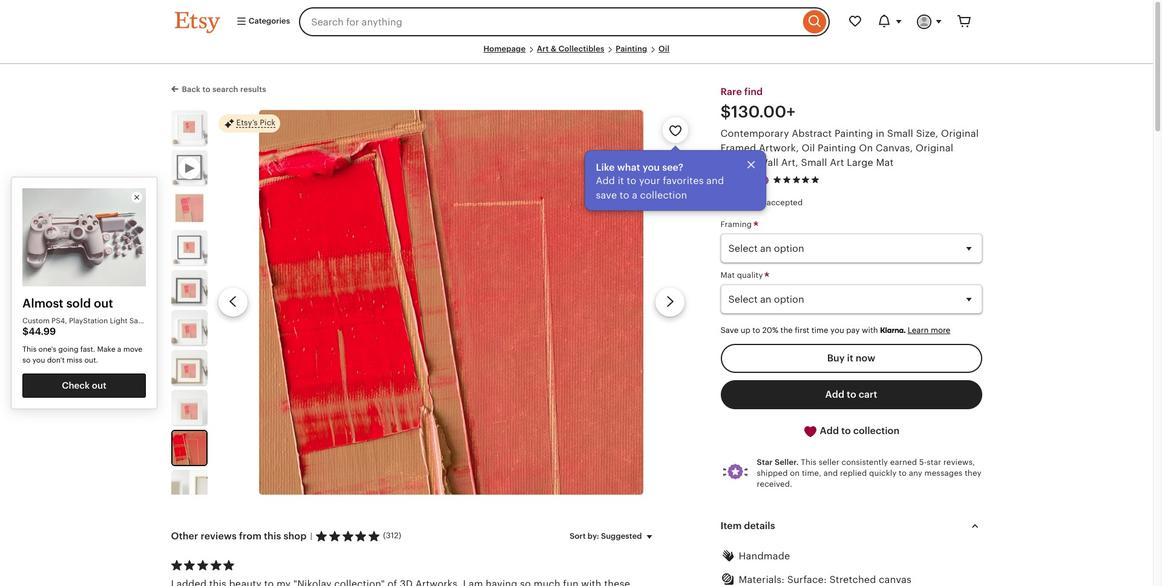 Task type: locate. For each thing, give the bounding box(es) containing it.
1 horizontal spatial you
[[643, 162, 660, 172]]

mat left quality
[[721, 271, 735, 280]]

none search field inside categories banner
[[299, 7, 830, 36]]

0 vertical spatial this
[[22, 345, 37, 354]]

framed
[[721, 143, 756, 153], [721, 158, 756, 168]]

it inside button
[[847, 353, 854, 363]]

contemporary abstract painting in small size original framed oak, 13"x13"x1" image
[[171, 350, 207, 386]]

collectibles
[[559, 44, 605, 53]]

it down what
[[618, 175, 624, 186]]

check
[[62, 380, 90, 390]]

1 vertical spatial framed
[[721, 158, 756, 168]]

add for add to cart
[[826, 389, 845, 400]]

you
[[643, 162, 660, 172], [831, 326, 845, 335], [32, 356, 45, 364]]

1 vertical spatial and
[[824, 469, 838, 478]]

contemporary
[[721, 129, 789, 139]]

search
[[212, 85, 238, 94]]

add for add to collection
[[820, 426, 839, 436]]

painting up on
[[835, 129, 874, 139]]

quickly
[[870, 469, 897, 478]]

add inside like what you see? add it to your favorites and save to a collection
[[596, 175, 615, 186]]

1 vertical spatial it
[[847, 353, 854, 363]]

out
[[94, 297, 113, 310], [92, 380, 106, 390]]

oil down abstract
[[802, 143, 815, 153]]

canvas
[[879, 575, 912, 585]]

0 vertical spatial a
[[632, 190, 638, 200]]

contemporary abstract painting in small size original framed mat only 12''x12'' image
[[171, 390, 207, 426]]

collection down your
[[640, 190, 687, 200]]

20%
[[763, 326, 779, 335]]

0 vertical spatial you
[[643, 162, 660, 172]]

0 vertical spatial collection
[[640, 190, 687, 200]]

on
[[859, 143, 873, 153]]

1 vertical spatial art
[[830, 158, 845, 168]]

0 vertical spatial art
[[537, 44, 549, 53]]

0 vertical spatial &
[[551, 44, 557, 53]]

0 vertical spatial mat
[[876, 158, 894, 168]]

add to cart button
[[721, 380, 982, 409]]

small
[[888, 129, 914, 139], [801, 158, 828, 168]]

0 horizontal spatial a
[[117, 345, 121, 354]]

like
[[596, 162, 615, 172]]

it
[[618, 175, 624, 186], [847, 353, 854, 363]]

save
[[721, 326, 739, 335]]

2 horizontal spatial you
[[831, 326, 845, 335]]

1 horizontal spatial art
[[830, 158, 845, 168]]

1 vertical spatial &
[[71, 327, 76, 335]]

1 vertical spatial original
[[916, 143, 954, 153]]

original
[[941, 129, 979, 139], [916, 143, 954, 153]]

0 vertical spatial out
[[94, 297, 113, 310]]

painting left the 'oil' link on the right top of page
[[616, 44, 648, 53]]

check out
[[62, 380, 106, 390]]

save
[[596, 190, 617, 200]]

a right make
[[117, 345, 121, 354]]

collection inside like what you see? add it to your favorites and save to a collection
[[640, 190, 687, 200]]

sort
[[570, 532, 586, 541]]

1 horizontal spatial small
[[888, 129, 914, 139]]

light
[[110, 317, 128, 325]]

art left the large
[[830, 158, 845, 168]]

time,
[[802, 469, 822, 478]]

1 vertical spatial you
[[831, 326, 845, 335]]

out up playstation
[[94, 297, 113, 310]]

0 vertical spatial add
[[596, 175, 615, 186]]

oil inside contemporary abstract painting in small size, original framed artwork, oil painting on canvas, original framed wall art, small art large mat
[[802, 143, 815, 153]]

1 horizontal spatial a
[[632, 190, 638, 200]]

add down like
[[596, 175, 615, 186]]

0 horizontal spatial mat
[[721, 271, 735, 280]]

mat quality
[[721, 271, 766, 280]]

art
[[537, 44, 549, 53], [830, 158, 845, 168]]

add left cart
[[826, 389, 845, 400]]

mat
[[876, 158, 894, 168], [721, 271, 735, 280]]

0 horizontal spatial small
[[801, 158, 828, 168]]

1 framed from the top
[[721, 143, 756, 153]]

0 horizontal spatial contemporary abstract painting in small size original framed image 8 image
[[172, 431, 206, 465]]

contemporary abstract painting in small size original framed image 2 image
[[171, 190, 207, 226]]

earned
[[891, 458, 917, 467]]

a right the save
[[632, 190, 638, 200]]

in
[[876, 129, 885, 139]]

contemporary abstract painting in small size original framed white, 17"x17"x1" image
[[171, 110, 207, 146]]

a inside this one's going fast. make a move so you don't miss out.
[[117, 345, 121, 354]]

1 horizontal spatial this
[[801, 458, 817, 467]]

1 vertical spatial oil
[[802, 143, 815, 153]]

tooltip containing like what you see?
[[585, 147, 766, 211]]

add up seller
[[820, 426, 839, 436]]

contemporary abstract painting in small size original framed image 8 image
[[259, 110, 644, 495], [172, 431, 206, 465]]

this
[[22, 345, 37, 354], [801, 458, 817, 467]]

stretched
[[830, 575, 877, 585]]

2 framed from the top
[[721, 158, 756, 168]]

this
[[264, 531, 281, 541]]

contemporary abstract painting in small size original framed black, 17"x17"x1" image
[[171, 230, 207, 266]]

like what you see? add it to your favorites and save to a collection
[[596, 162, 724, 200]]

2 vertical spatial add
[[820, 426, 839, 436]]

shipped
[[757, 469, 788, 478]]

art down search for anything text field
[[537, 44, 549, 53]]

&
[[551, 44, 557, 53], [71, 327, 76, 335]]

shop
[[284, 531, 307, 541]]

1 horizontal spatial mat
[[876, 158, 894, 168]]

small up canvas,
[[888, 129, 914, 139]]

None search field
[[299, 7, 830, 36]]

this up time,
[[801, 458, 817, 467]]

collection
[[640, 190, 687, 200], [854, 426, 900, 436]]

from
[[239, 531, 262, 541]]

2 vertical spatial you
[[32, 356, 45, 364]]

accepted
[[767, 198, 803, 207]]

painting up the large
[[818, 143, 857, 153]]

framed down the "contemporary"
[[721, 143, 756, 153]]

0 horizontal spatial oil
[[659, 44, 670, 53]]

menu bar containing homepage
[[175, 44, 979, 64]]

oil
[[659, 44, 670, 53], [802, 143, 815, 153]]

menu bar
[[175, 44, 979, 64]]

0 vertical spatial small
[[888, 129, 914, 139]]

buttons
[[78, 327, 105, 335]]

custom
[[22, 317, 50, 325]]

0 horizontal spatial art
[[537, 44, 549, 53]]

shell
[[52, 327, 69, 335]]

0 horizontal spatial this
[[22, 345, 37, 354]]

and down seller
[[824, 469, 838, 478]]

this inside this one's going fast. make a move so you don't miss out.
[[22, 345, 37, 354]]

you up your
[[643, 162, 660, 172]]

results
[[240, 85, 266, 94]]

1 horizontal spatial oil
[[802, 143, 815, 153]]

buy it now
[[828, 353, 876, 363]]

cart
[[859, 389, 878, 400]]

1 horizontal spatial it
[[847, 353, 854, 363]]

and right favorites
[[707, 175, 724, 186]]

0 horizontal spatial collection
[[640, 190, 687, 200]]

almost sold out
[[22, 297, 113, 310]]

0 horizontal spatial and
[[707, 175, 724, 186]]

painting
[[616, 44, 648, 53], [835, 129, 874, 139], [818, 143, 857, 153]]

categories banner
[[153, 0, 1001, 44]]

out right check
[[92, 380, 106, 390]]

reviews,
[[944, 458, 975, 467]]

surface:
[[788, 575, 827, 585]]

contemporary abstract painting in small size original framed image 9 image
[[171, 470, 207, 506]]

0 vertical spatial framed
[[721, 143, 756, 153]]

1 vertical spatial a
[[117, 345, 121, 354]]

art & collectibles
[[537, 44, 605, 53]]

framed left wall
[[721, 158, 756, 168]]

1 horizontal spatial and
[[824, 469, 838, 478]]

0 vertical spatial it
[[618, 175, 624, 186]]

learn more button
[[908, 326, 951, 335]]

original down "size,"
[[916, 143, 954, 153]]

and
[[707, 175, 724, 186], [824, 469, 838, 478]]

0 horizontal spatial &
[[71, 327, 76, 335]]

original right "size,"
[[941, 129, 979, 139]]

any
[[909, 469, 923, 478]]

back
[[182, 85, 201, 94]]

to down earned
[[899, 469, 907, 478]]

mat down canvas,
[[876, 158, 894, 168]]

your
[[639, 175, 660, 186]]

1 vertical spatial painting
[[835, 129, 874, 139]]

a inside like what you see? add it to your favorites and save to a collection
[[632, 190, 638, 200]]

you right so
[[32, 356, 45, 364]]

star
[[927, 458, 942, 467]]

1 horizontal spatial collection
[[854, 426, 900, 436]]

miss out.
[[67, 356, 98, 364]]

add to collection
[[818, 426, 900, 436]]

tooltip
[[585, 147, 766, 211]]

0 horizontal spatial it
[[618, 175, 624, 186]]

one's
[[38, 345, 56, 354]]

art inside contemporary abstract painting in small size, original framed artwork, oil painting on canvas, original framed wall art, small art large mat
[[830, 158, 845, 168]]

small right the art,
[[801, 158, 828, 168]]

1 vertical spatial this
[[801, 458, 817, 467]]

|
[[310, 532, 313, 541]]

add to collection button
[[721, 417, 982, 446]]

0 horizontal spatial you
[[32, 356, 45, 364]]

pink
[[36, 327, 50, 335]]

oil right painting link
[[659, 44, 670, 53]]

this inside this seller consistently earned 5-star reviews, shipped on time, and replied quickly to any messages they received.
[[801, 458, 817, 467]]

it right buy
[[847, 353, 854, 363]]

sold
[[66, 297, 91, 310]]

& down search for anything text field
[[551, 44, 557, 53]]

going
[[58, 345, 78, 354]]

collection inside button
[[854, 426, 900, 436]]

collection up "consistently"
[[854, 426, 900, 436]]

1 vertical spatial add
[[826, 389, 845, 400]]

0 vertical spatial and
[[707, 175, 724, 186]]

you left pay
[[831, 326, 845, 335]]

so
[[22, 356, 30, 364]]

1 vertical spatial collection
[[854, 426, 900, 436]]

this up so
[[22, 345, 37, 354]]

& right shell
[[71, 327, 76, 335]]

contemporary abstract painting in small size, original framed artwork, oil painting on canvas, original framed wall art, small art large mat
[[721, 129, 979, 168]]



Task type: describe. For each thing, give the bounding box(es) containing it.
now
[[856, 353, 876, 363]]

what
[[617, 162, 641, 172]]

painting link
[[616, 44, 648, 53]]

the
[[781, 326, 793, 335]]

to right back
[[203, 85, 211, 94]]

rare find $130.00+
[[721, 87, 796, 121]]

handmade
[[739, 551, 791, 561]]

ura
[[22, 327, 34, 335]]

add to cart
[[826, 389, 878, 400]]

materials: surface: stretched canvas
[[739, 575, 912, 585]]

art,
[[782, 158, 799, 168]]

2 vertical spatial painting
[[818, 143, 857, 153]]

to down add to cart button
[[842, 426, 851, 436]]

homepage
[[484, 44, 526, 53]]

playstation
[[69, 317, 108, 325]]

details
[[744, 521, 775, 531]]

Search for anything text field
[[299, 7, 800, 36]]

canvas,
[[876, 143, 913, 153]]

size,
[[916, 129, 939, 139]]

artwork,
[[759, 143, 799, 153]]

sak
[[129, 317, 142, 325]]

etsy's pick
[[236, 118, 276, 127]]

this seller consistently earned 5-star reviews, shipped on time, and replied quickly to any messages they received.
[[757, 458, 982, 489]]

you inside this one's going fast. make a move so you don't miss out.
[[32, 356, 45, 364]]

it inside like what you see? add it to your favorites and save to a collection
[[618, 175, 624, 186]]

custom ps4, playstation light sak ura pink shell & buttons
[[22, 317, 142, 335]]

to down what
[[627, 175, 637, 186]]

0 vertical spatial oil
[[659, 44, 670, 53]]

find
[[745, 87, 763, 97]]

suggested
[[601, 532, 642, 541]]

5-
[[920, 458, 927, 467]]

pay
[[847, 326, 860, 335]]

first
[[795, 326, 810, 335]]

contemporary abstract painting in small size original framed black, 13"x13"x1" image
[[171, 270, 207, 306]]

and inside like what you see? add it to your favorites and save to a collection
[[707, 175, 724, 186]]

(312)
[[383, 531, 401, 540]]

categories button
[[227, 11, 296, 33]]

this for you
[[22, 345, 37, 354]]

seller.
[[775, 458, 799, 467]]

more
[[931, 326, 951, 335]]

star_seller image
[[759, 175, 770, 186]]

messages
[[925, 469, 963, 478]]

you inside like what you see? add it to your favorites and save to a collection
[[643, 162, 660, 172]]

reviews
[[201, 531, 237, 541]]

to right the save
[[620, 190, 630, 200]]

received.
[[757, 480, 793, 489]]

save up to 20% the first time you pay with klarna. learn more
[[721, 326, 951, 335]]

framing
[[721, 220, 754, 229]]

make
[[97, 345, 115, 354]]

rare
[[721, 87, 742, 97]]

on
[[790, 469, 800, 478]]

categories
[[247, 17, 290, 26]]

1 horizontal spatial &
[[551, 44, 557, 53]]

etsy's pick button
[[218, 114, 281, 133]]

1 vertical spatial mat
[[721, 271, 735, 280]]

and inside this seller consistently earned 5-star reviews, shipped on time, and replied quickly to any messages they received.
[[824, 469, 838, 478]]

returns accepted
[[735, 198, 803, 207]]

large
[[847, 158, 874, 168]]

$44.99
[[22, 326, 56, 337]]

1 horizontal spatial contemporary abstract painting in small size original framed image 8 image
[[259, 110, 644, 495]]

by:
[[588, 532, 599, 541]]

consistently
[[842, 458, 888, 467]]

back to search results
[[182, 85, 266, 94]]

buy
[[828, 353, 845, 363]]

1 vertical spatial out
[[92, 380, 106, 390]]

other reviews from this shop |
[[171, 531, 313, 541]]

$130.00+
[[721, 103, 796, 121]]

this one's going fast. make a move so you don't miss out.
[[22, 345, 142, 364]]

to left cart
[[847, 389, 857, 400]]

to inside this seller consistently earned 5-star reviews, shipped on time, and replied quickly to any messages they received.
[[899, 469, 907, 478]]

back to search results link
[[171, 82, 266, 95]]

klarna.
[[880, 326, 906, 335]]

item details
[[721, 521, 775, 531]]

favorites
[[663, 175, 704, 186]]

contemporary abstract painting in small size original framed white, 13"x13"x1" image
[[171, 310, 207, 346]]

other
[[171, 531, 198, 541]]

buy it now button
[[721, 344, 982, 373]]

almost
[[22, 297, 63, 310]]

fast.
[[80, 345, 95, 354]]

with
[[862, 326, 878, 335]]

this for on
[[801, 458, 817, 467]]

pick
[[260, 118, 276, 127]]

art & collectibles link
[[537, 44, 605, 53]]

returns
[[735, 198, 765, 207]]

item
[[721, 521, 742, 531]]

to right up
[[753, 326, 761, 335]]

etsy's
[[236, 118, 258, 127]]

see?
[[663, 162, 684, 172]]

1 vertical spatial small
[[801, 158, 828, 168]]

oil link
[[659, 44, 670, 53]]

0 vertical spatial painting
[[616, 44, 648, 53]]

they
[[965, 469, 982, 478]]

item details button
[[710, 512, 993, 541]]

up
[[741, 326, 751, 335]]

star seller.
[[757, 458, 799, 467]]

& inside custom ps4, playstation light sak ura pink shell & buttons
[[71, 327, 76, 335]]

replied
[[840, 469, 867, 478]]

mat inside contemporary abstract painting in small size, original framed artwork, oil painting on canvas, original framed wall art, small art large mat
[[876, 158, 894, 168]]

star
[[757, 458, 773, 467]]

0 vertical spatial original
[[941, 129, 979, 139]]

time
[[812, 326, 829, 335]]



Task type: vqa. For each thing, say whether or not it's contained in the screenshot.
Klarna.
yes



